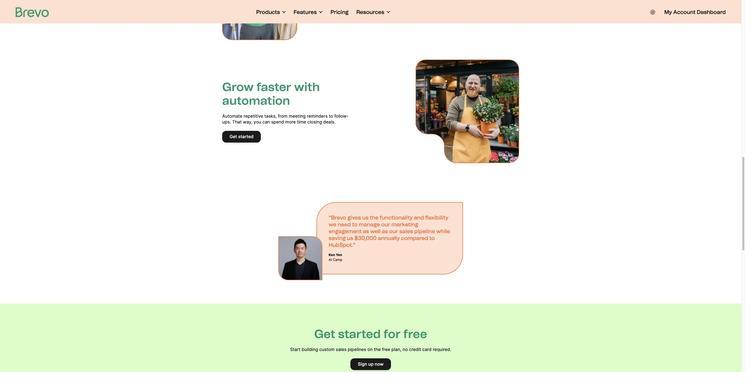 Task type: describe. For each thing, give the bounding box(es) containing it.
gives
[[348, 215, 361, 221]]

get started button
[[222, 131, 261, 143]]

that
[[232, 120, 242, 125]]

random image
[[416, 60, 520, 163]]

2 as from the left
[[382, 228, 388, 235]]

0 vertical spatial free
[[404, 327, 427, 341]]

resources link
[[357, 9, 390, 16]]

custom
[[320, 347, 335, 352]]

started for get started for free
[[338, 327, 381, 341]]

ken yen ai camp
[[329, 253, 343, 262]]

automate repetitive tasks, from meeting reminders to follow- ups. that way, you can spend more time closing deals.
[[222, 114, 349, 125]]

pipelines
[[348, 347, 367, 352]]

0 vertical spatial our
[[382, 221, 391, 228]]

pricing
[[331, 9, 349, 15]]

spend
[[271, 120, 284, 125]]

time
[[297, 120, 306, 125]]

deals.
[[324, 120, 336, 125]]

flexibility
[[426, 215, 449, 221]]

products
[[256, 9, 280, 15]]

features
[[294, 9, 317, 15]]

sign
[[358, 362, 367, 367]]

on
[[368, 347, 373, 352]]

automation
[[222, 94, 290, 108]]

dashboard
[[697, 9, 726, 15]]

grow faster with automation
[[222, 80, 320, 108]]

saving
[[329, 235, 346, 242]]

can
[[263, 120, 270, 125]]

more
[[285, 120, 296, 125]]

start building custom sales pipelines on the free plan, no credit card required.
[[290, 347, 452, 352]]

way,
[[243, 120, 253, 125]]

plan,
[[392, 347, 402, 352]]

1 vertical spatial to
[[352, 221, 358, 228]]

compared
[[401, 235, 429, 242]]

meeting
[[289, 114, 306, 119]]

to inside automate repetitive tasks, from meeting reminders to follow- ups. that way, you can spend more time closing deals.
[[329, 114, 333, 119]]

0 horizontal spatial free
[[382, 347, 391, 352]]

1 as from the left
[[363, 228, 369, 235]]

up
[[369, 362, 374, 367]]

ken
[[329, 253, 335, 257]]

required.
[[433, 347, 452, 352]]

button image
[[651, 10, 656, 15]]

testimonial image
[[279, 237, 323, 281]]



Task type: vqa. For each thing, say whether or not it's contained in the screenshot.
email
no



Task type: locate. For each thing, give the bounding box(es) containing it.
sign up now button
[[351, 359, 391, 371]]

the
[[370, 215, 379, 221], [374, 347, 381, 352]]

0 vertical spatial the
[[370, 215, 379, 221]]

account
[[674, 9, 696, 15]]

start
[[290, 347, 301, 352]]

1 vertical spatial started
[[338, 327, 381, 341]]

our down functionality
[[382, 221, 391, 228]]

0 horizontal spatial us
[[347, 235, 353, 242]]

building
[[302, 347, 318, 352]]

as up annually
[[382, 228, 388, 235]]

get started for free
[[315, 327, 427, 341]]

sign up now
[[358, 362, 384, 367]]

1 vertical spatial sales
[[336, 347, 347, 352]]

my account dashboard link
[[665, 9, 726, 16]]

get
[[230, 134, 237, 139], [315, 327, 336, 341]]

engagement
[[329, 228, 362, 235]]

0 vertical spatial us
[[363, 215, 369, 221]]

the right on
[[374, 347, 381, 352]]

ai
[[329, 258, 332, 262]]

"brevo gives us the functionality and flexibility we need to manage our marketing engagement as well as our sales pipeline while saving us $30,000 annually compared to hubspot."
[[329, 215, 450, 249]]

1 vertical spatial us
[[347, 235, 353, 242]]

free up credit
[[404, 327, 427, 341]]

sales inside "brevo gives us the functionality and flexibility we need to manage our marketing engagement as well as our sales pipeline while saving us $30,000 annually compared to hubspot."
[[400, 228, 413, 235]]

0 vertical spatial get
[[230, 134, 237, 139]]

1 horizontal spatial to
[[352, 221, 358, 228]]

hubspot."
[[329, 242, 356, 249]]

annually
[[378, 235, 400, 242]]

from
[[278, 114, 288, 119]]

my account dashboard
[[665, 9, 726, 15]]

you
[[254, 120, 261, 125]]

camp
[[333, 258, 343, 262]]

started down way,
[[238, 134, 254, 139]]

our up annually
[[389, 228, 398, 235]]

1 horizontal spatial us
[[363, 215, 369, 221]]

products link
[[256, 9, 286, 16]]

brevo image
[[16, 7, 49, 17]]

to down pipeline
[[430, 235, 435, 242]]

while
[[437, 228, 450, 235]]

sales down marketing on the bottom right of page
[[400, 228, 413, 235]]

0 vertical spatial sales
[[400, 228, 413, 235]]

the inside "brevo gives us the functionality and flexibility we need to manage our marketing engagement as well as our sales pipeline while saving us $30,000 annually compared to hubspot."
[[370, 215, 379, 221]]

to
[[329, 114, 333, 119], [352, 221, 358, 228], [430, 235, 435, 242]]

pipeline
[[415, 228, 435, 235]]

credit
[[409, 347, 421, 352]]

closing
[[308, 120, 322, 125]]

with
[[294, 80, 320, 94]]

us down engagement
[[347, 235, 353, 242]]

1 vertical spatial get
[[315, 327, 336, 341]]

follow-
[[335, 114, 349, 119]]

0 horizontal spatial get
[[230, 134, 237, 139]]

and
[[414, 215, 424, 221]]

manage
[[359, 221, 380, 228]]

1 horizontal spatial get
[[315, 327, 336, 341]]

get for get started
[[230, 134, 237, 139]]

get up custom
[[315, 327, 336, 341]]

free
[[404, 327, 427, 341], [382, 347, 391, 352]]

well
[[371, 228, 381, 235]]

0 horizontal spatial sales
[[336, 347, 347, 352]]

card
[[423, 347, 432, 352]]

1 horizontal spatial sales
[[400, 228, 413, 235]]

automate
[[222, 114, 243, 119]]

us
[[363, 215, 369, 221], [347, 235, 353, 242]]

faster
[[257, 80, 292, 94]]

the up manage
[[370, 215, 379, 221]]

1 horizontal spatial free
[[404, 327, 427, 341]]

get started
[[230, 134, 254, 139]]

functionality
[[380, 215, 413, 221]]

free left the plan,
[[382, 347, 391, 352]]

1 horizontal spatial as
[[382, 228, 388, 235]]

0 horizontal spatial to
[[329, 114, 333, 119]]

0 horizontal spatial as
[[363, 228, 369, 235]]

1 horizontal spatial started
[[338, 327, 381, 341]]

my
[[665, 9, 673, 15]]

resources
[[357, 9, 385, 15]]

started inside button
[[238, 134, 254, 139]]

us up manage
[[363, 215, 369, 221]]

get inside button
[[230, 134, 237, 139]]

as
[[363, 228, 369, 235], [382, 228, 388, 235]]

to down gives
[[352, 221, 358, 228]]

1 vertical spatial our
[[389, 228, 398, 235]]

started
[[238, 134, 254, 139], [338, 327, 381, 341]]

0 vertical spatial to
[[329, 114, 333, 119]]

sales
[[400, 228, 413, 235], [336, 347, 347, 352]]

reminders
[[307, 114, 328, 119]]

started up pipelines
[[338, 327, 381, 341]]

grow
[[222, 80, 254, 94]]

sales right custom
[[336, 347, 347, 352]]

as up $30,000 on the bottom of page
[[363, 228, 369, 235]]

repetitive
[[244, 114, 263, 119]]

for
[[384, 327, 401, 341]]

0 vertical spatial started
[[238, 134, 254, 139]]

marketing
[[392, 221, 419, 228]]

no
[[403, 347, 408, 352]]

features link
[[294, 9, 323, 16]]

$30,000
[[355, 235, 377, 242]]

yen
[[336, 253, 342, 257]]

pricing link
[[331, 9, 349, 16]]

ups.
[[222, 120, 231, 125]]

1 vertical spatial free
[[382, 347, 391, 352]]

2 vertical spatial to
[[430, 235, 435, 242]]

1 vertical spatial the
[[374, 347, 381, 352]]

get down that
[[230, 134, 237, 139]]

need
[[338, 221, 351, 228]]

started for get started
[[238, 134, 254, 139]]

"brevo
[[329, 215, 346, 221]]

to up deals.
[[329, 114, 333, 119]]

0 horizontal spatial started
[[238, 134, 254, 139]]

tasks,
[[265, 114, 277, 119]]

get for get started for free
[[315, 327, 336, 341]]

we
[[329, 221, 337, 228]]

our
[[382, 221, 391, 228], [389, 228, 398, 235]]

2 horizontal spatial to
[[430, 235, 435, 242]]

now
[[375, 362, 384, 367]]



